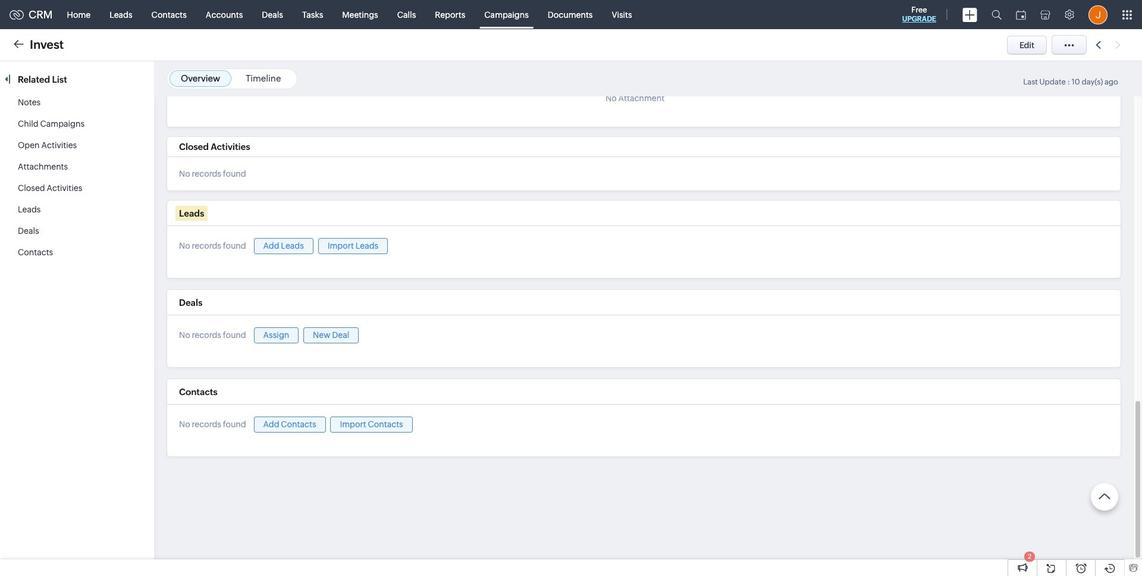 Task type: describe. For each thing, give the bounding box(es) containing it.
create menu element
[[956, 0, 985, 29]]

search image
[[992, 10, 1002, 20]]

logo image
[[10, 10, 24, 19]]

create menu image
[[963, 7, 978, 22]]

calendar image
[[1017, 10, 1027, 19]]



Task type: locate. For each thing, give the bounding box(es) containing it.
next record image
[[1116, 41, 1124, 49]]

profile image
[[1089, 5, 1108, 24]]

profile element
[[1082, 0, 1116, 29]]

search element
[[985, 0, 1010, 29]]

previous record image
[[1096, 41, 1102, 49]]



Task type: vqa. For each thing, say whether or not it's contained in the screenshot.
'Next Record' icon
yes



